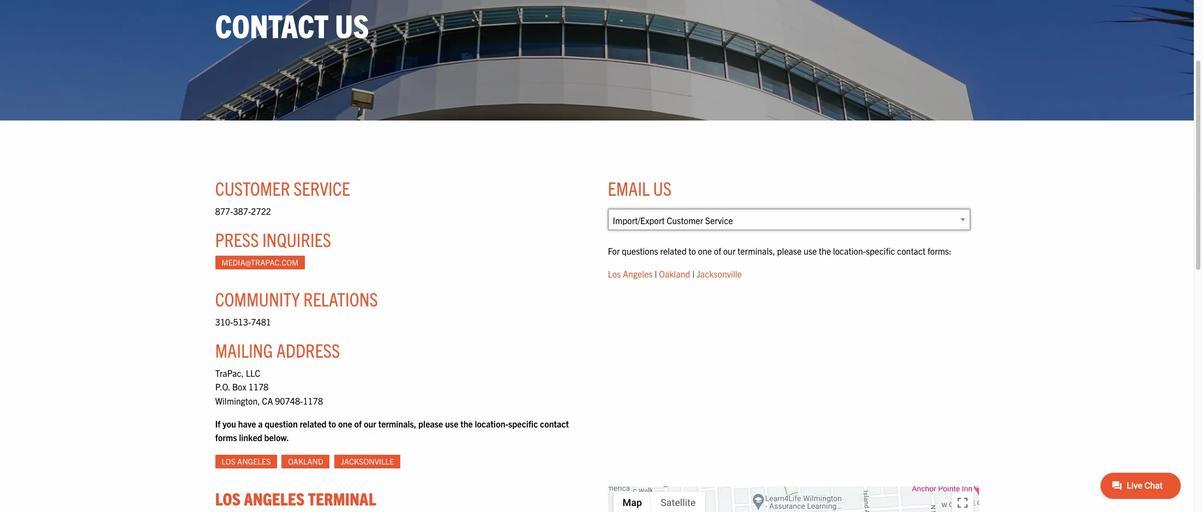 Task type: describe. For each thing, give the bounding box(es) containing it.
community
[[215, 287, 300, 310]]

los angeles | oakland | jacksonville
[[608, 268, 742, 279]]

of inside if you have a question related to one of our terminals, please use the location-specific contact forms linked below.
[[354, 418, 362, 429]]

1 horizontal spatial location-
[[833, 245, 866, 256]]

if you have a question related to one of our terminals, please use the location-specific contact forms linked below.
[[215, 418, 569, 443]]

media@trapac.com
[[222, 258, 299, 267]]

email us
[[608, 176, 672, 200]]

llc
[[246, 368, 260, 378]]

press
[[215, 227, 259, 251]]

387-
[[233, 206, 251, 217]]

relations
[[303, 287, 378, 310]]

mailing address
[[215, 338, 340, 361]]

los angeles
[[222, 456, 271, 466]]

forms:
[[928, 245, 951, 256]]

7481
[[251, 316, 271, 327]]

1 vertical spatial jacksonville link
[[334, 455, 400, 468]]

contact us
[[215, 5, 369, 45]]

0 vertical spatial use
[[804, 245, 817, 256]]

main content containing customer service
[[204, 153, 1094, 512]]

1 vertical spatial angeles
[[237, 456, 271, 466]]

contact inside if you have a question related to one of our terminals, please use the location-specific contact forms linked below.
[[540, 418, 569, 429]]

map region
[[536, 447, 1094, 512]]

los for los angeles terminal
[[215, 487, 240, 509]]

trapac,
[[215, 368, 244, 378]]

for
[[608, 245, 620, 256]]

0 horizontal spatial oakland link
[[282, 455, 330, 468]]

box
[[232, 381, 246, 392]]

linked
[[239, 432, 262, 443]]

310-513-7481
[[215, 316, 271, 327]]

map button
[[613, 492, 651, 512]]

questions
[[622, 245, 658, 256]]

satellite
[[661, 497, 696, 508]]

1 horizontal spatial oakland
[[659, 268, 690, 279]]

0 vertical spatial specific
[[866, 245, 895, 256]]

customer service
[[215, 176, 350, 200]]

877-
[[215, 206, 233, 217]]

menu bar containing map
[[613, 492, 705, 512]]

address
[[276, 338, 340, 361]]

ca
[[262, 395, 273, 406]]

forms
[[215, 432, 237, 443]]

terminal
[[308, 487, 376, 509]]

1 horizontal spatial please
[[777, 245, 802, 256]]

for questions related to one of our terminals, please use the location-specific contact forms:
[[608, 245, 951, 256]]

specific inside if you have a question related to one of our terminals, please use the location-specific contact forms linked below.
[[508, 418, 538, 429]]

use inside if you have a question related to one of our terminals, please use the location-specific contact forms linked below.
[[445, 418, 458, 429]]

los for los angeles
[[222, 456, 235, 466]]

contact
[[215, 5, 329, 45]]

press inquiries
[[215, 227, 331, 251]]

please inside if you have a question related to one of our terminals, please use the location-specific contact forms linked below.
[[418, 418, 443, 429]]

los angeles link for jacksonville
[[215, 455, 277, 468]]

los for los angeles | oakland | jacksonville
[[608, 268, 621, 279]]

513-
[[233, 316, 251, 327]]

one inside if you have a question related to one of our terminals, please use the location-specific contact forms linked below.
[[338, 418, 352, 429]]

0 vertical spatial 1178
[[248, 381, 268, 392]]

location- inside if you have a question related to one of our terminals, please use the location-specific contact forms linked below.
[[475, 418, 508, 429]]

our inside if you have a question related to one of our terminals, please use the location-specific contact forms linked below.
[[364, 418, 376, 429]]

1 | from the left
[[655, 268, 657, 279]]

customer
[[215, 176, 290, 200]]

us for email us
[[653, 176, 672, 200]]

0 vertical spatial of
[[714, 245, 721, 256]]

0 vertical spatial contact
[[897, 245, 926, 256]]



Task type: locate. For each thing, give the bounding box(es) containing it.
0 vertical spatial the
[[819, 245, 831, 256]]

0 vertical spatial to
[[689, 245, 696, 256]]

jacksonville inside jacksonville link
[[341, 456, 394, 466]]

1 vertical spatial specific
[[508, 418, 538, 429]]

0 vertical spatial oakland
[[659, 268, 690, 279]]

0 horizontal spatial us
[[335, 5, 369, 45]]

menu bar
[[613, 492, 705, 512]]

los
[[608, 268, 621, 279], [222, 456, 235, 466], [215, 487, 240, 509]]

please
[[777, 245, 802, 256], [418, 418, 443, 429]]

location-
[[833, 245, 866, 256], [475, 418, 508, 429]]

0 vertical spatial our
[[723, 245, 736, 256]]

1178 down llc in the bottom left of the page
[[248, 381, 268, 392]]

0 vertical spatial one
[[698, 245, 712, 256]]

0 horizontal spatial one
[[338, 418, 352, 429]]

0 vertical spatial los
[[608, 268, 621, 279]]

2 vertical spatial los
[[215, 487, 240, 509]]

0 horizontal spatial contact
[[540, 418, 569, 429]]

1178 right ca
[[303, 395, 323, 406]]

mailing
[[215, 338, 273, 361]]

map
[[623, 497, 642, 508]]

angeles down los angeles
[[244, 487, 305, 509]]

los down los angeles
[[215, 487, 240, 509]]

related up los angeles | oakland | jacksonville at the right of the page
[[660, 245, 687, 256]]

0 horizontal spatial use
[[445, 418, 458, 429]]

related inside if you have a question related to one of our terminals, please use the location-specific contact forms linked below.
[[300, 418, 326, 429]]

community relations
[[215, 287, 378, 310]]

us inside main content
[[653, 176, 672, 200]]

1178
[[248, 381, 268, 392], [303, 395, 323, 406]]

1 horizontal spatial |
[[692, 268, 695, 279]]

1 vertical spatial the
[[460, 418, 473, 429]]

to up los angeles | oakland | jacksonville at the right of the page
[[689, 245, 696, 256]]

90748-
[[275, 395, 303, 406]]

1 vertical spatial location-
[[475, 418, 508, 429]]

to inside if you have a question related to one of our terminals, please use the location-specific contact forms linked below.
[[328, 418, 336, 429]]

to right question
[[328, 418, 336, 429]]

1 vertical spatial us
[[653, 176, 672, 200]]

satellite button
[[651, 492, 705, 512]]

one
[[698, 245, 712, 256], [338, 418, 352, 429]]

|
[[655, 268, 657, 279], [692, 268, 695, 279]]

1 horizontal spatial one
[[698, 245, 712, 256]]

0 vertical spatial terminals,
[[738, 245, 775, 256]]

0 horizontal spatial terminals,
[[378, 418, 416, 429]]

1 vertical spatial one
[[338, 418, 352, 429]]

0 horizontal spatial related
[[300, 418, 326, 429]]

2 vertical spatial angeles
[[244, 487, 305, 509]]

0 horizontal spatial the
[[460, 418, 473, 429]]

1 vertical spatial oakland link
[[282, 455, 330, 468]]

0 horizontal spatial 1178
[[248, 381, 268, 392]]

a
[[258, 418, 263, 429]]

0 vertical spatial angeles
[[623, 268, 653, 279]]

1 horizontal spatial contact
[[897, 245, 926, 256]]

0 vertical spatial related
[[660, 245, 687, 256]]

0 horizontal spatial to
[[328, 418, 336, 429]]

angeles down questions
[[623, 268, 653, 279]]

our
[[723, 245, 736, 256], [364, 418, 376, 429]]

los down forms
[[222, 456, 235, 466]]

1 vertical spatial jacksonville
[[341, 456, 394, 466]]

1 horizontal spatial oakland link
[[659, 268, 690, 279]]

media@trapac.com link
[[215, 256, 305, 269]]

oakland
[[659, 268, 690, 279], [288, 456, 323, 466]]

1 vertical spatial los
[[222, 456, 235, 466]]

0 vertical spatial los angeles link
[[608, 268, 653, 279]]

0 vertical spatial oakland link
[[659, 268, 690, 279]]

los angeles terminal
[[215, 487, 376, 509]]

0 vertical spatial please
[[777, 245, 802, 256]]

1 horizontal spatial us
[[653, 176, 672, 200]]

1 vertical spatial of
[[354, 418, 362, 429]]

0 horizontal spatial jacksonville link
[[334, 455, 400, 468]]

1 horizontal spatial terminals,
[[738, 245, 775, 256]]

1 vertical spatial 1178
[[303, 395, 323, 406]]

contact
[[897, 245, 926, 256], [540, 418, 569, 429]]

terminals, inside if you have a question related to one of our terminals, please use the location-specific contact forms linked below.
[[378, 418, 416, 429]]

1 horizontal spatial the
[[819, 245, 831, 256]]

1 horizontal spatial to
[[689, 245, 696, 256]]

angeles for |
[[623, 268, 653, 279]]

1 horizontal spatial los angeles link
[[608, 268, 653, 279]]

los down the for
[[608, 268, 621, 279]]

angeles for terminal
[[244, 487, 305, 509]]

angeles
[[623, 268, 653, 279], [237, 456, 271, 466], [244, 487, 305, 509]]

0 horizontal spatial please
[[418, 418, 443, 429]]

angeles down linked
[[237, 456, 271, 466]]

1 vertical spatial contact
[[540, 418, 569, 429]]

los angeles link for oakland
[[608, 268, 653, 279]]

wilmington,
[[215, 395, 260, 406]]

related
[[660, 245, 687, 256], [300, 418, 326, 429]]

have
[[238, 418, 256, 429]]

the
[[819, 245, 831, 256], [460, 418, 473, 429]]

1 vertical spatial use
[[445, 418, 458, 429]]

los angeles link down questions
[[608, 268, 653, 279]]

1 horizontal spatial of
[[714, 245, 721, 256]]

1 vertical spatial please
[[418, 418, 443, 429]]

1 vertical spatial terminals,
[[378, 418, 416, 429]]

p.o.
[[215, 381, 230, 392]]

main content
[[204, 153, 1094, 512]]

trapac, llc p.o. box 1178 wilmington, ca 90748-1178
[[215, 368, 323, 406]]

jacksonville
[[697, 268, 742, 279], [341, 456, 394, 466]]

of
[[714, 245, 721, 256], [354, 418, 362, 429]]

los angeles link down linked
[[215, 455, 277, 468]]

0 vertical spatial location-
[[833, 245, 866, 256]]

inquiries
[[262, 227, 331, 251]]

1 vertical spatial oakland
[[288, 456, 323, 466]]

you
[[222, 418, 236, 429]]

2722
[[251, 206, 271, 217]]

1 vertical spatial to
[[328, 418, 336, 429]]

jacksonville link
[[697, 268, 742, 279], [334, 455, 400, 468]]

0 horizontal spatial |
[[655, 268, 657, 279]]

0 horizontal spatial los angeles link
[[215, 455, 277, 468]]

question
[[265, 418, 298, 429]]

2 | from the left
[[692, 268, 695, 279]]

0 vertical spatial jacksonville
[[697, 268, 742, 279]]

1 horizontal spatial our
[[723, 245, 736, 256]]

0 horizontal spatial of
[[354, 418, 362, 429]]

0 horizontal spatial specific
[[508, 418, 538, 429]]

specific
[[866, 245, 895, 256], [508, 418, 538, 429]]

1 vertical spatial our
[[364, 418, 376, 429]]

0 horizontal spatial location-
[[475, 418, 508, 429]]

1 horizontal spatial 1178
[[303, 395, 323, 406]]

0 horizontal spatial jacksonville
[[341, 456, 394, 466]]

0 horizontal spatial our
[[364, 418, 376, 429]]

1 horizontal spatial related
[[660, 245, 687, 256]]

1 vertical spatial los angeles link
[[215, 455, 277, 468]]

0 vertical spatial jacksonville link
[[697, 268, 742, 279]]

the inside if you have a question related to one of our terminals, please use the location-specific contact forms linked below.
[[460, 418, 473, 429]]

if
[[215, 418, 220, 429]]

1 horizontal spatial specific
[[866, 245, 895, 256]]

to
[[689, 245, 696, 256], [328, 418, 336, 429]]

1 horizontal spatial jacksonville
[[697, 268, 742, 279]]

service
[[294, 176, 350, 200]]

us
[[335, 5, 369, 45], [653, 176, 672, 200]]

below.
[[264, 432, 289, 443]]

0 horizontal spatial oakland
[[288, 456, 323, 466]]

los angeles link
[[608, 268, 653, 279], [215, 455, 277, 468]]

use
[[804, 245, 817, 256], [445, 418, 458, 429]]

us for contact us
[[335, 5, 369, 45]]

0 vertical spatial us
[[335, 5, 369, 45]]

1 vertical spatial related
[[300, 418, 326, 429]]

email
[[608, 176, 650, 200]]

related right question
[[300, 418, 326, 429]]

1 horizontal spatial jacksonville link
[[697, 268, 742, 279]]

877-387-2722
[[215, 206, 271, 217]]

terminals,
[[738, 245, 775, 256], [378, 418, 416, 429]]

1 horizontal spatial use
[[804, 245, 817, 256]]

310-
[[215, 316, 233, 327]]

oakland link
[[659, 268, 690, 279], [282, 455, 330, 468]]



Task type: vqa. For each thing, say whether or not it's contained in the screenshot.
Green
no



